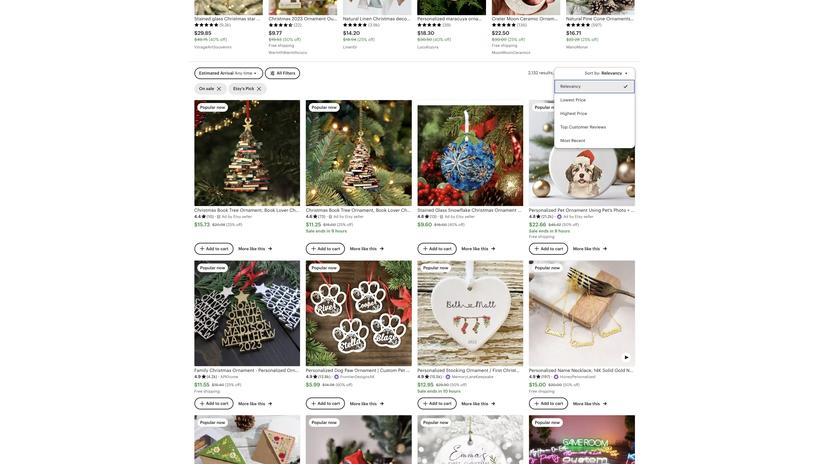 Task type: describe. For each thing, give the bounding box(es) containing it.
etsy's
[[233, 86, 245, 91]]

2,132
[[528, 71, 538, 75]]

christmas up the "frontierdesignsak"
[[340, 368, 362, 373]]

a d by etsy seller for 11.25
[[333, 215, 364, 219]]

this for 11.25
[[369, 247, 377, 251]]

off) for 12.95
[[461, 383, 467, 387]]

add for 11.55
[[206, 401, 214, 406]]

etsy's pick link
[[228, 83, 267, 95]]

add to cart for 12.95
[[429, 401, 452, 406]]

d for 15.73
[[224, 215, 227, 219]]

$ 22.66 $ 45.32 (50% off) sale ends in 9 hours free shipping
[[529, 222, 579, 239]]

9.77
[[272, 30, 282, 36]]

$ 15.00 $ 30.00 (50% off) free shipping
[[529, 382, 580, 394]]

15.40
[[214, 383, 224, 387]]

ornament right ceramic
[[540, 16, 561, 21]]

(25% for 22.50
[[508, 37, 517, 42]]

$ inside $ 9.60 $ 16.00 (40% off)
[[434, 223, 437, 227]]

natural linen christmas decoration.sustainable christmas gift. handmade natural linen toys. winter holiday tree decor.  hanging linen toy. image
[[343, 0, 412, 15]]

cart for 5.99
[[332, 401, 340, 406]]

free for 9.77
[[269, 43, 277, 48]]

all
[[277, 71, 282, 76]]

memorylanekeepsake
[[452, 375, 494, 379]]

christmas book tree ornament, book lover christmas ornament, book lover ornament, book club ornament, book lover christmas gifts, librarian image
[[306, 100, 412, 206]]

5 out of 5 stars image for 22.50
[[492, 23, 516, 27]]

1 vertical spatial relevancy
[[560, 84, 581, 89]]

(13.8k)
[[318, 375, 330, 379]]

hours for 22.66
[[558, 229, 570, 233]]

free for 11.55
[[194, 389, 202, 394]]

estimated
[[199, 71, 219, 76]]

personalized stocking ornament / first christmas together ornament /married ornament/engaged ornament / couples ornament/ christmas gift/ image
[[417, 260, 523, 366]]

highest
[[560, 111, 576, 116]]

to for 22.66
[[550, 246, 554, 251]]

ads
[[564, 71, 572, 75]]

off) for 15.00
[[573, 383, 580, 387]]

4.4
[[194, 214, 201, 219]]

45.32
[[551, 223, 561, 227]]

add to cart button for 9.60
[[417, 243, 457, 255]]

like for 11.25
[[361, 247, 368, 251]]

recent
[[571, 138, 585, 143]]

paw
[[345, 368, 353, 373]]

sale
[[206, 86, 214, 91]]

add for 15.73
[[206, 246, 214, 251]]

etsy for 11.25
[[345, 215, 353, 219]]

add to cart button for 15.73
[[194, 243, 233, 255]]

like for 15.73
[[250, 247, 257, 251]]

like for 5.99
[[361, 401, 368, 406]]

top
[[560, 125, 568, 129]]

(13)
[[430, 215, 437, 219]]

product video element for enchanting handcrafted clip-on bird ornaments for christmas trees – vibrant, artisanal, and unique holiday decorations image
[[306, 415, 412, 464]]

$ 11.55 $ 15.40 (25% off) free shipping
[[194, 382, 241, 394]]

$ 15.73 $ 20.98 (25% off)
[[194, 222, 242, 228]]

this for 15.00
[[593, 401, 600, 406]]

add to cart button for 12.95
[[417, 398, 457, 409]]

honeypersonalized
[[560, 375, 596, 379]]

dog
[[334, 368, 343, 373]]

natural pine cone ornaments 10 psc eco christmas hanging decorations image
[[566, 0, 635, 15]]

more for 15.73
[[238, 247, 249, 251]]

all filters
[[277, 71, 295, 76]]

(197)
[[541, 375, 550, 379]]

add for 12.95
[[429, 401, 437, 406]]

2 personalized from the left
[[306, 368, 333, 373]]

menu containing relevancy
[[554, 67, 635, 148]]

off) for 11.25
[[347, 223, 353, 227]]

11.25
[[309, 222, 321, 228]]

like for 12.95
[[473, 401, 480, 406]]

add to cart button for 11.55
[[194, 398, 233, 409]]

etsy for 15.73
[[233, 215, 241, 219]]

(10)
[[207, 215, 214, 219]]

lowest
[[560, 97, 574, 102]]

(22)
[[294, 23, 301, 27]]

personalized embroidered corner bookmark,custom name bookmark,gift for book lovers,gift for woman,bridesmaid gift idea,thank you gift image
[[194, 415, 300, 464]]

30.50
[[420, 37, 432, 42]]

stained glass snowflake christmas ornament design,  christmas ornament round shape, holiday ornament, whimsical snowflake shape ornament image
[[417, 100, 523, 206]]

tree
[[363, 368, 372, 373]]

ornament up (15.5k)
[[429, 368, 451, 373]]

(50% for 9.77
[[283, 37, 293, 42]]

· apkhome
[[218, 374, 238, 379]]

most recent link
[[554, 134, 635, 148]]

to for 15.73
[[215, 246, 219, 251]]

more for 12.95
[[462, 401, 472, 406]]

on
[[199, 86, 205, 91]]

product video element for custom neon sign | neon sign | wedding signs | name neon sign | led neon light sign | wedding bridesmaid gifts | wall decor | home decor image
[[529, 415, 635, 464]]

cart for 15.73
[[220, 246, 228, 251]]

ends for 22.66
[[539, 229, 549, 233]]

off) for 14.20
[[368, 37, 375, 42]]

0 vertical spatial relevancy
[[602, 71, 622, 75]]

shipping for 22.50
[[501, 43, 517, 48]]

ornament left with on the left bottom of the page
[[287, 368, 309, 373]]

a d by etsy seller for 9.60
[[445, 215, 475, 219]]

ceramic
[[520, 16, 538, 21]]

ornament up apkhome
[[232, 368, 254, 373]]

christmas up · apkhome
[[209, 368, 231, 373]]

moonmoonceramics
[[492, 50, 530, 55]]

(60%
[[336, 383, 345, 387]]

(25% for 15.73
[[226, 223, 235, 227]]

most recent
[[560, 138, 585, 143]]

11.55
[[198, 382, 210, 388]]

add for 22.66
[[541, 246, 549, 251]]

more like this link for 22.66
[[573, 245, 607, 252]]

ornament up the "frontierdesignsak"
[[354, 368, 376, 373]]

more like this for 9.60
[[462, 247, 489, 251]]

shipping for 11.55
[[203, 389, 220, 394]]

(40% for 18.30
[[433, 37, 443, 42]]

shipping for 15.00
[[538, 389, 555, 394]]

$ inside $ 5.99 $ 14.98 (60% off)
[[322, 383, 325, 387]]

top customer reviews
[[560, 125, 606, 129]]

$ 12.95 $ 25.90 (50% off) sale ends in 10 hours
[[417, 382, 467, 394]]

this for 22.66
[[593, 247, 600, 251]]

moon
[[507, 16, 519, 21]]

1 popular now link from the left
[[194, 415, 300, 464]]

$ 9.60 $ 16.00 (40% off)
[[417, 222, 465, 228]]

(21.2k)
[[541, 215, 553, 219]]

cart for 15.00
[[555, 401, 563, 406]]

ornament right tree
[[374, 368, 396, 373]]

cart for 22.66
[[555, 246, 563, 251]]

add to cart button for 22.66
[[529, 243, 568, 255]]

results,
[[539, 71, 554, 75]]

christmas up 16.71
[[565, 16, 587, 21]]

any
[[235, 71, 242, 76]]

10
[[443, 389, 448, 394]]

vitrageartsouvenirs
[[194, 45, 232, 49]]

this for 5.99
[[369, 401, 377, 406]]

more for 11.55
[[238, 401, 249, 406]]

$ 29.85 $ 49.75 (40% off) vitrageartsouvenirs
[[194, 30, 232, 49]]

19.53
[[271, 37, 282, 42]]

20.98
[[215, 223, 225, 227]]

$ 9.77 $ 19.53 (50% off) free shipping warmthwarmthcoco
[[269, 30, 307, 55]]

personalized dog paw ornament | custom pet christmas ornament | animal 2023 ornament image
[[306, 260, 412, 366]]

more like this link for 11.55
[[238, 400, 272, 407]]

add for 11.25
[[318, 246, 326, 251]]

frontierdesignsak
[[340, 375, 375, 379]]

(40% inside $ 9.60 $ 16.00 (40% off)
[[448, 223, 457, 227]]

22.66
[[532, 222, 546, 228]]

custom
[[380, 368, 397, 373]]

like for 11.55
[[250, 401, 257, 406]]

off) for 5.99
[[346, 383, 352, 387]]

first christmas woodland creatures 3 inch ceramic christmas ornament with gift box image
[[417, 415, 523, 464]]

22.28
[[569, 37, 580, 42]]

1 horizontal spatial |
[[452, 368, 454, 373]]

off) for 15.73
[[236, 223, 242, 227]]

4.9 for 15.00
[[529, 374, 536, 379]]

$ 16.71 $ 22.28 (25% off) manomonai
[[566, 30, 598, 49]]

(25% for 14.20
[[357, 37, 367, 42]]

more like this link for 15.00
[[573, 400, 607, 407]]

(597)
[[591, 23, 602, 27]]

4.5 out of 5 stars image
[[269, 23, 293, 27]]

cart for 9.60
[[444, 246, 452, 251]]

ornament right 2023
[[483, 368, 505, 373]]

2023
[[471, 368, 482, 373]]

d for 11.25
[[336, 215, 338, 219]]

personalized dog paw ornament | custom pet christmas ornament | animal 2023 ornament
[[306, 368, 505, 373]]

shipping inside "$ 22.66 $ 45.32 (50% off) sale ends in 9 hours free shipping"
[[538, 234, 555, 239]]

highest price link
[[554, 107, 635, 120]]

off) for 22.50
[[518, 37, 525, 42]]

more for 9.60
[[462, 247, 472, 251]]

$ inside $ 15.73 $ 20.98 (25% off)
[[212, 223, 215, 227]]

stained glass christmas star decorations window hanging suncatcher star ornament christmas gifts image
[[194, 0, 263, 15]]

$ 11.25 $ 15.00 (25% off) sale ends in 9 hours
[[306, 222, 353, 233]]

animal
[[455, 368, 470, 373]]

relevancy link
[[554, 80, 635, 93]]

2,132 results, with ads
[[528, 71, 572, 75]]

(40% for 29.85
[[209, 37, 219, 42]]

by for 11.25
[[340, 215, 344, 219]]

22.50
[[495, 30, 509, 36]]

warmthwarmthcoco
[[269, 50, 307, 55]]

filters
[[283, 71, 295, 76]]

most
[[560, 138, 570, 143]]

free for 22.50
[[492, 43, 500, 48]]

lucykozyra
[[417, 45, 439, 49]]

2 popular now link from the left
[[306, 415, 412, 464]]



Task type: locate. For each thing, give the bounding box(es) containing it.
2 9 from the left
[[555, 229, 557, 233]]

a up $ 11.25 $ 15.00 (25% off) sale ends in 9 hours
[[333, 215, 336, 219]]

30.00
[[495, 37, 507, 42], [551, 383, 562, 387]]

0 vertical spatial 15.00
[[326, 223, 336, 227]]

9 inside $ 11.25 $ 15.00 (25% off) sale ends in 9 hours
[[331, 229, 334, 233]]

more for 15.00
[[573, 401, 584, 406]]

(40% right 16.00
[[448, 223, 457, 227]]

crater moon ceramic ornament | christmas ornament image
[[492, 0, 560, 15]]

1 vertical spatial 15.00
[[532, 382, 546, 388]]

· for 11.25
[[326, 214, 328, 219]]

in
[[327, 229, 330, 233], [550, 229, 554, 233], [438, 389, 442, 394]]

4.9 up 12.95
[[417, 374, 424, 379]]

enchanting handcrafted clip-on bird ornaments for christmas trees – vibrant, artisanal, and unique holiday decorations image
[[306, 415, 412, 464]]

2 a d by etsy seller from the left
[[333, 215, 364, 219]]

add to cart down $ 11.25 $ 15.00 (25% off) sale ends in 9 hours
[[318, 246, 340, 251]]

highest price
[[560, 111, 587, 116]]

4.9 down family
[[194, 374, 201, 379]]

1 4.9 from the left
[[194, 374, 201, 379]]

(50% right 19.53
[[283, 37, 293, 42]]

add to cart button down $ 5.99 $ 14.98 (60% off)
[[306, 398, 345, 409]]

add to cart button for 5.99
[[306, 398, 345, 409]]

by for 9.60
[[451, 215, 455, 219]]

3 popular now link from the left
[[417, 415, 523, 464]]

more like this
[[238, 247, 266, 251], [350, 247, 378, 251], [462, 247, 489, 251], [573, 247, 601, 251], [238, 401, 266, 406], [350, 401, 378, 406], [462, 401, 489, 406], [573, 401, 601, 406]]

4 a d by etsy seller from the left
[[563, 215, 594, 219]]

ends for 12.95
[[427, 389, 437, 394]]

(25%
[[357, 37, 367, 42], [508, 37, 517, 42], [581, 37, 590, 42], [226, 223, 235, 227], [337, 223, 346, 227], [225, 383, 234, 387]]

30.00 down honeypersonalized
[[551, 383, 562, 387]]

add for 9.60
[[429, 246, 437, 251]]

pick
[[246, 86, 254, 91]]

add to cart down 16.00
[[429, 246, 452, 251]]

shipping up moonmoonceramics
[[501, 43, 517, 48]]

free inside "$ 22.66 $ 45.32 (50% off) sale ends in 9 hours free shipping"
[[529, 234, 537, 239]]

off) for 9.77
[[294, 37, 301, 42]]

to down "$ 22.66 $ 45.32 (50% off) sale ends in 9 hours free shipping"
[[550, 246, 554, 251]]

personalized maracuya ornament hand painted, passion fruit christmas ornament wood slice, vegan women gift, hanging fruit xmas decorations image
[[417, 0, 486, 15]]

(40% inside $ 29.85 $ 49.75 (40% off) vitrageartsouvenirs
[[209, 37, 219, 42]]

· for 9.60
[[438, 214, 439, 219]]

add to cart down 10
[[429, 401, 452, 406]]

0 horizontal spatial in
[[327, 229, 330, 233]]

(3.9k)
[[368, 23, 380, 27]]

ends
[[316, 229, 326, 233], [539, 229, 549, 233], [427, 389, 437, 394]]

add down 15.73
[[206, 246, 214, 251]]

etsy
[[233, 215, 241, 219], [345, 215, 353, 219], [456, 215, 464, 219], [575, 215, 583, 219]]

add to cart down $ 15.73 $ 20.98 (25% off)
[[206, 246, 228, 251]]

(25% inside the $ 11.55 $ 15.40 (25% off) free shipping
[[225, 383, 234, 387]]

off) inside $ 18.30 $ 30.50 (40% off) lucykozyra
[[444, 37, 451, 42]]

9 for 11.25
[[331, 229, 334, 233]]

4.8 for 22.66
[[529, 214, 536, 219]]

add to cart button for 11.25
[[306, 243, 345, 255]]

(25% inside $ 11.25 $ 15.00 (25% off) sale ends in 9 hours
[[337, 223, 346, 227]]

to down '14.98'
[[327, 401, 331, 406]]

price for lowest price
[[576, 97, 586, 102]]

add to cart button down $ 9.60 $ 16.00 (40% off)
[[417, 243, 457, 255]]

add down $ 11.25 $ 15.00 (25% off) sale ends in 9 hours
[[318, 246, 326, 251]]

(40% inside $ 18.30 $ 30.50 (40% off) lucykozyra
[[433, 37, 443, 42]]

4.9 for 5.99
[[306, 374, 312, 379]]

free inside the $ 11.55 $ 15.40 (25% off) free shipping
[[194, 389, 202, 394]]

0 horizontal spatial |
[[378, 368, 379, 373]]

apkhome
[[220, 375, 238, 379]]

personalized pet ornament using pet's photo + name - custom ornament christmas dog ornament personalized dog ornament custom dog image
[[529, 100, 635, 206]]

0 horizontal spatial relevancy
[[560, 84, 581, 89]]

hours for 11.25
[[335, 229, 347, 233]]

· right (10)
[[215, 214, 216, 219]]

christmas 2023 ornament our first home ornament house ornament wooden family ornament christmas decor personalized engraved new home gift image
[[269, 0, 337, 15]]

christmas book tree ornament, book lover christmas ornament, ornament for book lovers, book club ornament, book lover christmas gifts image
[[194, 100, 300, 206]]

5 out of 5 stars image up 16.71
[[566, 23, 590, 27]]

more for 22.66
[[573, 247, 584, 251]]

off) for 9.60
[[458, 223, 465, 227]]

off) inside $ 11.25 $ 15.00 (25% off) sale ends in 9 hours
[[347, 223, 353, 227]]

sale for 12.95
[[417, 389, 426, 394]]

5 out of 5 stars image down crater
[[492, 23, 516, 27]]

by up $ 11.25 $ 15.00 (25% off) sale ends in 9 hours
[[340, 215, 344, 219]]

(50% right 25.90
[[450, 383, 460, 387]]

(25% down 14.20
[[357, 37, 367, 42]]

with
[[555, 71, 563, 75]]

more like this for 12.95
[[462, 401, 489, 406]]

seller
[[242, 215, 252, 219], [354, 215, 364, 219], [465, 215, 475, 219], [584, 215, 594, 219]]

etsy up $ 9.60 $ 16.00 (40% off)
[[456, 215, 464, 219]]

| for 22.50
[[563, 16, 564, 21]]

15.00
[[326, 223, 336, 227], [532, 382, 546, 388]]

christmas right "pet"
[[406, 368, 428, 373]]

time
[[243, 71, 252, 76]]

a for 15.73
[[222, 215, 224, 219]]

cart for 11.25
[[332, 246, 340, 251]]

2 horizontal spatial in
[[550, 229, 554, 233]]

on sale link
[[194, 83, 227, 95]]

(50% right 45.32 in the right top of the page
[[562, 223, 572, 227]]

$
[[194, 30, 198, 36], [269, 30, 272, 36], [343, 30, 346, 36], [417, 30, 421, 36], [492, 30, 495, 36], [566, 30, 570, 36], [194, 37, 197, 42], [269, 37, 271, 42], [343, 37, 346, 42], [417, 37, 420, 42], [492, 37, 495, 42], [566, 37, 569, 42], [194, 222, 198, 228], [306, 222, 309, 228], [417, 222, 421, 228], [529, 222, 532, 228], [212, 223, 215, 227], [323, 223, 326, 227], [434, 223, 437, 227], [548, 223, 551, 227], [194, 382, 198, 388], [306, 382, 309, 388], [417, 382, 421, 388], [529, 382, 532, 388], [212, 383, 214, 387], [322, 383, 325, 387], [436, 383, 439, 387], [548, 383, 551, 387]]

9.60
[[421, 222, 432, 228]]

add to cart down the $ 11.55 $ 15.40 (25% off) free shipping
[[206, 401, 228, 406]]

to for 5.99
[[327, 401, 331, 406]]

price for highest price
[[577, 111, 587, 116]]

reviews
[[590, 125, 606, 129]]

1 personalized from the left
[[258, 368, 286, 373]]

shipping inside '$ 22.50 $ 30.00 (25% off) free shipping moonmoonceramics'
[[501, 43, 517, 48]]

(50% for 15.00
[[563, 383, 572, 387]]

2 etsy from the left
[[345, 215, 353, 219]]

off) inside $ 9.60 $ 16.00 (40% off)
[[458, 223, 465, 227]]

off) inside $ 15.00 $ 30.00 (50% off) free shipping
[[573, 383, 580, 387]]

a up "$ 22.66 $ 45.32 (50% off) sale ends in 9 hours free shipping"
[[563, 215, 566, 219]]

4 a from the left
[[563, 215, 566, 219]]

add
[[206, 246, 214, 251], [318, 246, 326, 251], [429, 246, 437, 251], [541, 246, 549, 251], [206, 401, 214, 406], [318, 401, 326, 406], [429, 401, 437, 406], [541, 401, 549, 406]]

2 by from the left
[[340, 215, 344, 219]]

this for 9.60
[[481, 247, 488, 251]]

0 horizontal spatial 30.00
[[495, 37, 507, 42]]

4 d from the left
[[566, 215, 568, 219]]

off) inside $ 5.99 $ 14.98 (60% off)
[[346, 383, 352, 387]]

2 horizontal spatial ends
[[539, 229, 549, 233]]

product video element for 'first christmas woodland creatures 3 inch ceramic christmas ornament with gift box' image
[[417, 415, 523, 464]]

more for 5.99
[[350, 401, 360, 406]]

1 a from the left
[[222, 215, 224, 219]]

ends down 22.66
[[539, 229, 549, 233]]

to for 9.60
[[438, 246, 443, 251]]

14.20
[[346, 30, 360, 36]]

15.00 down (197)
[[532, 382, 546, 388]]

relevancy down ads
[[560, 84, 581, 89]]

(50% inside $ 15.00 $ 30.00 (50% off) free shipping
[[563, 383, 572, 387]]

15.00 inside $ 11.25 $ 15.00 (25% off) sale ends in 9 hours
[[326, 223, 336, 227]]

1 horizontal spatial (40%
[[433, 37, 443, 42]]

add to cart for 9.60
[[429, 246, 452, 251]]

sale inside "$ 22.66 $ 45.32 (50% off) sale ends in 9 hours free shipping"
[[529, 229, 538, 233]]

more like this for 11.55
[[238, 401, 266, 406]]

(39)
[[443, 23, 451, 27]]

1 vertical spatial 30.00
[[551, 383, 562, 387]]

a up 16.00
[[445, 215, 447, 219]]

cart down "$ 22.66 $ 45.32 (50% off) sale ends in 9 hours free shipping"
[[555, 246, 563, 251]]

ends down 12.95
[[427, 389, 437, 394]]

a d by etsy seller up 16.00
[[445, 215, 475, 219]]

by
[[228, 215, 232, 219], [340, 215, 344, 219], [451, 215, 455, 219], [569, 215, 574, 219]]

3 a d by etsy seller from the left
[[445, 215, 475, 219]]

0 vertical spatial price
[[576, 97, 586, 102]]

1 9 from the left
[[331, 229, 334, 233]]

0 horizontal spatial 15.00
[[326, 223, 336, 227]]

a d by etsy seller up 20.98
[[222, 215, 252, 219]]

4.8
[[417, 214, 424, 219], [529, 214, 536, 219]]

1 horizontal spatial hours
[[449, 389, 461, 394]]

1 horizontal spatial 30.00
[[551, 383, 562, 387]]

1 etsy from the left
[[233, 215, 241, 219]]

etsy's pick
[[233, 86, 254, 91]]

to down $ 11.25 $ 15.00 (25% off) sale ends in 9 hours
[[327, 246, 331, 251]]

sale
[[306, 229, 315, 233], [529, 229, 538, 233], [417, 389, 426, 394]]

4.9 for 12.95
[[417, 374, 424, 379]]

5 out of 5 stars image up 29.85
[[194, 23, 219, 27]]

more like this for 15.73
[[238, 247, 266, 251]]

price right lowest at the top
[[576, 97, 586, 102]]

2 - from the left
[[337, 368, 339, 373]]

2 a from the left
[[333, 215, 336, 219]]

0 vertical spatial 30.00
[[495, 37, 507, 42]]

by up "$ 22.66 $ 45.32 (50% off) sale ends in 9 hours free shipping"
[[569, 215, 574, 219]]

2 5 out of 5 stars image from the left
[[343, 23, 367, 27]]

popular now link
[[194, 415, 300, 464], [306, 415, 412, 464], [417, 415, 523, 464], [529, 415, 635, 464]]

by up $ 9.60 $ 16.00 (40% off)
[[451, 215, 455, 219]]

a for 22.66
[[563, 215, 566, 219]]

12.95
[[421, 382, 434, 388]]

15.00 inside $ 15.00 $ 30.00 (50% off) free shipping
[[532, 382, 546, 388]]

names
[[321, 368, 336, 373]]

more like this for 5.99
[[350, 401, 378, 406]]

(40% right 30.50
[[433, 37, 443, 42]]

etsy up "$ 22.66 $ 45.32 (50% off) sale ends in 9 hours free shipping"
[[575, 215, 583, 219]]

d up "$ 22.66 $ 45.32 (50% off) sale ends in 9 hours free shipping"
[[566, 215, 568, 219]]

popular
[[200, 105, 216, 110], [312, 105, 327, 110], [535, 105, 550, 110], [200, 265, 216, 270], [312, 265, 327, 270], [423, 265, 439, 270], [535, 265, 550, 270], [200, 420, 216, 425], [312, 420, 327, 425], [423, 420, 439, 425], [535, 420, 550, 425]]

1 horizontal spatial sale
[[417, 389, 426, 394]]

family christmas ornament - personalized ornament with names - christmas tree ornament
[[194, 368, 396, 373]]

shipping inside the $ 11.55 $ 15.40 (25% off) free shipping
[[203, 389, 220, 394]]

a for 11.25
[[333, 215, 336, 219]]

free inside $ 15.00 $ 30.00 (50% off) free shipping
[[529, 389, 537, 394]]

in for 22.66
[[550, 229, 554, 233]]

a
[[222, 215, 224, 219], [333, 215, 336, 219], [445, 215, 447, 219], [563, 215, 566, 219]]

1 d from the left
[[224, 215, 227, 219]]

5 out of 5 stars image
[[194, 23, 219, 27], [343, 23, 367, 27], [417, 23, 442, 27], [492, 23, 516, 27], [566, 23, 590, 27]]

0 horizontal spatial hours
[[335, 229, 347, 233]]

-
[[256, 368, 257, 373], [337, 368, 339, 373]]

2 horizontal spatial (40%
[[448, 223, 457, 227]]

estimated arrival any time
[[199, 71, 252, 76]]

add for 15.00
[[541, 401, 549, 406]]

by:
[[594, 71, 601, 75]]

product video element
[[529, 260, 635, 366], [306, 415, 412, 464], [417, 415, 523, 464], [529, 415, 635, 464]]

(25% for 16.71
[[581, 37, 590, 42]]

$ 18.30 $ 30.50 (40% off) lucykozyra
[[417, 30, 451, 49]]

a d by etsy seller up $ 11.25 $ 15.00 (25% off) sale ends in 9 hours
[[333, 215, 364, 219]]

(40% up vitrageartsouvenirs
[[209, 37, 219, 42]]

4 5 out of 5 stars image from the left
[[492, 23, 516, 27]]

in inside $ 12.95 $ 25.90 (50% off) sale ends in 10 hours
[[438, 389, 442, 394]]

by up $ 15.73 $ 20.98 (25% off)
[[228, 215, 232, 219]]

this for 12.95
[[481, 401, 488, 406]]

4 popular now link from the left
[[529, 415, 635, 464]]

2 4.8 from the left
[[529, 214, 536, 219]]

more like this link for 11.25
[[350, 245, 384, 252]]

shipping for 9.77
[[278, 43, 294, 48]]

1 horizontal spatial 4.8
[[529, 214, 536, 219]]

d up $ 11.25 $ 15.00 (25% off) sale ends in 9 hours
[[336, 215, 338, 219]]

lowest price link
[[554, 93, 635, 107]]

lowest price
[[560, 97, 586, 102]]

4.8 up 22.66
[[529, 214, 536, 219]]

off) inside "$ 22.66 $ 45.32 (50% off) sale ends in 9 hours free shipping"
[[573, 223, 579, 227]]

cart down 16.00
[[444, 246, 452, 251]]

sale for 11.25
[[306, 229, 315, 233]]

add to cart down '14.98'
[[318, 401, 340, 406]]

sale down 11.25
[[306, 229, 315, 233]]

4 4.9 from the left
[[529, 374, 536, 379]]

shipping up warmthwarmthcoco
[[278, 43, 294, 48]]

1 horizontal spatial 9
[[555, 229, 557, 233]]

free inside $ 9.77 $ 19.53 (50% off) free shipping warmthwarmthcoco
[[269, 43, 277, 48]]

cart down $ 11.25 $ 15.00 (25% off) sale ends in 9 hours
[[332, 246, 340, 251]]

(25% inside $ 15.73 $ 20.98 (25% off)
[[226, 223, 235, 227]]

ends inside $ 12.95 $ 25.90 (50% off) sale ends in 10 hours
[[427, 389, 437, 394]]

(25% right 20.98
[[226, 223, 235, 227]]

2 horizontal spatial hours
[[558, 229, 570, 233]]

3 by from the left
[[451, 215, 455, 219]]

1 horizontal spatial in
[[438, 389, 442, 394]]

add to cart down "$ 22.66 $ 45.32 (50% off) sale ends in 9 hours free shipping"
[[541, 246, 563, 251]]

free for 15.00
[[529, 389, 537, 394]]

9 for 22.66
[[555, 229, 557, 233]]

0 horizontal spatial 4.8
[[417, 214, 424, 219]]

(25% down 22.50
[[508, 37, 517, 42]]

off) inside $ 12.95 $ 25.90 (50% off) sale ends in 10 hours
[[461, 383, 467, 387]]

· right (4.2k)
[[218, 374, 219, 379]]

1 4.8 from the left
[[417, 214, 424, 219]]

1 horizontal spatial 15.00
[[532, 382, 546, 388]]

(25% right 11.25
[[337, 223, 346, 227]]

add down 5.99
[[318, 401, 326, 406]]

(50% for 12.95
[[450, 383, 460, 387]]

2 seller from the left
[[354, 215, 364, 219]]

4.8 for 9.60
[[417, 214, 424, 219]]

1 5 out of 5 stars image from the left
[[194, 23, 219, 27]]

off) inside $ 15.73 $ 20.98 (25% off)
[[236, 223, 242, 227]]

· for 5.99
[[331, 374, 333, 379]]

add to cart for 15.73
[[206, 246, 228, 251]]

5 out of 5 stars image up 14.20
[[343, 23, 367, 27]]

more like this for 22.66
[[573, 247, 601, 251]]

· down names
[[331, 374, 333, 379]]

4.8 up 9.60
[[417, 214, 424, 219]]

shipping down 22.66
[[538, 234, 555, 239]]

2 d from the left
[[336, 215, 338, 219]]

add to cart button down the $ 11.55 $ 15.40 (25% off) free shipping
[[194, 398, 233, 409]]

(73)
[[318, 215, 325, 219]]

add down $ 15.00 $ 30.00 (50% off) free shipping
[[541, 401, 549, 406]]

1 horizontal spatial relevancy
[[602, 71, 622, 75]]

hours for 12.95
[[449, 389, 461, 394]]

off) inside the $ 11.55 $ 15.40 (25% off) free shipping
[[235, 383, 241, 387]]

ends for 11.25
[[316, 229, 326, 233]]

4 etsy from the left
[[575, 215, 583, 219]]

to down $ 15.73 $ 20.98 (25% off)
[[215, 246, 219, 251]]

off) for 16.71
[[592, 37, 598, 42]]

1 by from the left
[[228, 215, 232, 219]]

29.85
[[198, 30, 211, 36]]

$ 22.50 $ 30.00 (25% off) free shipping moonmoonceramics
[[492, 30, 530, 55]]

off) inside $ 16.71 $ 22.28 (25% off) manomonai
[[592, 37, 598, 42]]

like
[[250, 247, 257, 251], [361, 247, 368, 251], [473, 247, 480, 251], [585, 247, 592, 251], [250, 401, 257, 406], [361, 401, 368, 406], [473, 401, 480, 406], [585, 401, 592, 406]]

seller for 15.73
[[242, 215, 252, 219]]

family christmas ornament - personalized ornament with names - christmas tree ornament image
[[194, 260, 300, 366]]

in inside "$ 22.66 $ 45.32 (50% off) sale ends in 9 hours free shipping"
[[550, 229, 554, 233]]

· for 15.00
[[551, 374, 552, 379]]

more like this link
[[238, 245, 272, 252], [350, 245, 384, 252], [462, 245, 495, 252], [573, 245, 607, 252], [238, 400, 272, 407], [350, 400, 384, 407], [462, 400, 495, 407], [573, 400, 607, 407]]

cart for 11.55
[[220, 401, 228, 406]]

1 horizontal spatial -
[[337, 368, 339, 373]]

d
[[224, 215, 227, 219], [336, 215, 338, 219], [447, 215, 450, 219], [566, 215, 568, 219]]

cart down (60%
[[332, 401, 340, 406]]

(25% inside '$ 22.50 $ 30.00 (25% off) free shipping moonmoonceramics'
[[508, 37, 517, 42]]

in for 12.95
[[438, 389, 442, 394]]

0 horizontal spatial (40%
[[209, 37, 219, 42]]

add down 9.60
[[429, 246, 437, 251]]

4 seller from the left
[[584, 215, 594, 219]]

(15.5k)
[[430, 375, 442, 379]]

in inside $ 11.25 $ 15.00 (25% off) sale ends in 9 hours
[[327, 229, 330, 233]]

add to cart button down "$ 22.66 $ 45.32 (50% off) sale ends in 9 hours free shipping"
[[529, 243, 568, 255]]

4.6
[[306, 214, 312, 219]]

ends down 11.25
[[316, 229, 326, 233]]

all filters button
[[265, 67, 300, 79]]

hours inside $ 12.95 $ 25.90 (50% off) sale ends in 10 hours
[[449, 389, 461, 394]]

add down $ 12.95 $ 25.90 (50% off) sale ends in 10 hours
[[429, 401, 437, 406]]

cart down 20.98
[[220, 246, 228, 251]]

price up top customer reviews
[[577, 111, 587, 116]]

by for 15.73
[[228, 215, 232, 219]]

shipping inside $ 9.77 $ 19.53 (50% off) free shipping warmthwarmthcoco
[[278, 43, 294, 48]]

16.71
[[570, 30, 581, 36]]

(25% inside $ 14.20 $ 18.94 (25% off) linendi
[[357, 37, 367, 42]]

0 horizontal spatial ends
[[316, 229, 326, 233]]

4.9 for 11.55
[[194, 374, 201, 379]]

sale inside $ 12.95 $ 25.90 (50% off) sale ends in 10 hours
[[417, 389, 426, 394]]

(25% inside $ 16.71 $ 22.28 (25% off) manomonai
[[581, 37, 590, 42]]

off) for 29.85
[[220, 37, 227, 42]]

add to cart button down $ 15.00 $ 30.00 (50% off) free shipping
[[529, 398, 568, 409]]

ornament up the (597)
[[588, 16, 610, 21]]

9 inside "$ 22.66 $ 45.32 (50% off) sale ends in 9 hours free shipping"
[[555, 229, 557, 233]]

· right (73) at the left
[[326, 214, 328, 219]]

off) for 11.55
[[235, 383, 241, 387]]

15.00 right 11.25
[[326, 223, 336, 227]]

|
[[563, 16, 564, 21], [378, 368, 379, 373], [452, 368, 454, 373]]

2 horizontal spatial sale
[[529, 229, 538, 233]]

shipping down 15.40
[[203, 389, 220, 394]]

ends inside "$ 22.66 $ 45.32 (50% off) sale ends in 9 hours free shipping"
[[539, 229, 549, 233]]

2 horizontal spatial |
[[563, 16, 564, 21]]

9
[[331, 229, 334, 233], [555, 229, 557, 233]]

to for 15.00
[[550, 401, 554, 406]]

popular now
[[200, 105, 225, 110], [312, 105, 337, 110], [535, 105, 560, 110], [200, 265, 225, 270], [312, 265, 337, 270], [423, 265, 448, 270], [535, 265, 560, 270], [200, 420, 225, 425], [312, 420, 337, 425], [423, 420, 448, 425], [535, 420, 560, 425]]

add to cart for 11.25
[[318, 246, 340, 251]]

off) inside $ 14.20 $ 18.94 (25% off) linendi
[[368, 37, 375, 42]]

sort by: relevancy
[[585, 71, 622, 75]]

on sale
[[199, 86, 214, 91]]

49.75
[[197, 37, 208, 42]]

1 seller from the left
[[242, 215, 252, 219]]

add down the $ 11.55 $ 15.40 (25% off) free shipping
[[206, 401, 214, 406]]

30.00 inside $ 15.00 $ 30.00 (50% off) free shipping
[[551, 383, 562, 387]]

to for 11.25
[[327, 246, 331, 251]]

2 4.9 from the left
[[306, 374, 312, 379]]

3 4.9 from the left
[[417, 374, 424, 379]]

5 5 out of 5 stars image from the left
[[566, 23, 590, 27]]

(50% for 22.66
[[562, 223, 572, 227]]

14.98
[[325, 383, 335, 387]]

0 horizontal spatial personalized
[[258, 368, 286, 373]]

add to cart for 11.55
[[206, 401, 228, 406]]

d for 22.66
[[566, 215, 568, 219]]

(50% down honeypersonalized
[[563, 383, 572, 387]]

1 a d by etsy seller from the left
[[222, 215, 252, 219]]

d up 20.98
[[224, 215, 227, 219]]

family
[[194, 368, 208, 373]]

$ 14.20 $ 18.94 (25% off) linendi
[[343, 30, 375, 49]]

crater
[[492, 16, 505, 21]]

a d by etsy seller for 15.73
[[222, 215, 252, 219]]

$ 5.99 $ 14.98 (60% off)
[[306, 382, 352, 388]]

0 horizontal spatial -
[[256, 368, 257, 373]]

sale for 22.66
[[529, 229, 538, 233]]

1 horizontal spatial ends
[[427, 389, 437, 394]]

0 horizontal spatial sale
[[306, 229, 315, 233]]

3 etsy from the left
[[456, 215, 464, 219]]

30.00 for 15.00
[[551, 383, 562, 387]]

(50% inside $ 12.95 $ 25.90 (50% off) sale ends in 10 hours
[[450, 383, 460, 387]]

pet
[[398, 368, 405, 373]]

· right (15.5k)
[[443, 374, 444, 379]]

more like this link for 12.95
[[462, 400, 495, 407]]

menu
[[554, 67, 635, 148]]

1 horizontal spatial personalized
[[306, 368, 333, 373]]

product video element for personalized name necklace, 14k solid gold name necklace, custom silver name necklace, dainty necklace, 21st birthday gift, anniversary gift image
[[529, 260, 635, 366]]

sale down 12.95
[[417, 389, 426, 394]]

· for 12.95
[[443, 374, 444, 379]]

add to cart button for 15.00
[[529, 398, 568, 409]]

3 d from the left
[[447, 215, 450, 219]]

sale inside $ 11.25 $ 15.00 (25% off) sale ends in 9 hours
[[306, 229, 315, 233]]

more
[[238, 247, 249, 251], [350, 247, 360, 251], [462, 247, 472, 251], [573, 247, 584, 251], [238, 401, 249, 406], [350, 401, 360, 406], [462, 401, 472, 406], [573, 401, 584, 406]]

(50% inside "$ 22.66 $ 45.32 (50% off) sale ends in 9 hours free shipping"
[[562, 223, 572, 227]]

18.30
[[421, 30, 434, 36]]

3 5 out of 5 stars image from the left
[[417, 23, 442, 27]]

ends inside $ 11.25 $ 15.00 (25% off) sale ends in 9 hours
[[316, 229, 326, 233]]

(4.2k)
[[207, 375, 217, 379]]

3 a from the left
[[445, 215, 447, 219]]

· for 22.66
[[554, 214, 556, 219]]

4 by from the left
[[569, 215, 574, 219]]

hours
[[335, 229, 347, 233], [558, 229, 570, 233], [449, 389, 461, 394]]

hours inside "$ 22.66 $ 45.32 (50% off) sale ends in 9 hours free shipping"
[[558, 229, 570, 233]]

add to cart button down 10
[[417, 398, 457, 409]]

off) inside $ 9.77 $ 19.53 (50% off) free shipping warmthwarmthcoco
[[294, 37, 301, 42]]

1 - from the left
[[256, 368, 257, 373]]

free inside '$ 22.50 $ 30.00 (25% off) free shipping moonmoonceramics'
[[492, 43, 500, 48]]

relevancy right by:
[[602, 71, 622, 75]]

customer
[[569, 125, 589, 129]]

more like this link for 5.99
[[350, 400, 384, 407]]

like for 15.00
[[585, 401, 592, 406]]

price
[[576, 97, 586, 102], [577, 111, 587, 116]]

hours inside $ 11.25 $ 15.00 (25% off) sale ends in 9 hours
[[335, 229, 347, 233]]

off) inside '$ 22.50 $ 30.00 (25% off) free shipping moonmoonceramics'
[[518, 37, 525, 42]]

30.00 inside '$ 22.50 $ 30.00 (25% off) free shipping moonmoonceramics'
[[495, 37, 507, 42]]

off) inside $ 29.85 $ 49.75 (40% off) vitrageartsouvenirs
[[220, 37, 227, 42]]

5 out of 5 stars image for 29.85
[[194, 23, 219, 27]]

3 seller from the left
[[465, 215, 475, 219]]

a d by etsy seller up "$ 22.66 $ 45.32 (50% off) sale ends in 9 hours free shipping"
[[563, 215, 594, 219]]

personalized name necklace, 14k solid gold name necklace, custom silver name necklace, dainty necklace, 21st birthday gift, anniversary gift image
[[529, 260, 635, 366]]

5 out of 5 stars image up 18.30 at the right top of page
[[417, 23, 442, 27]]

shipping inside $ 15.00 $ 30.00 (50% off) free shipping
[[538, 389, 555, 394]]

add down "$ 22.66 $ 45.32 (50% off) sale ends in 9 hours free shipping"
[[541, 246, 549, 251]]

linendi
[[343, 45, 357, 49]]

(25% down apkhome
[[225, 383, 234, 387]]

0 horizontal spatial 9
[[331, 229, 334, 233]]

etsy up $ 15.73 $ 20.98 (25% off)
[[233, 215, 241, 219]]

in for 11.25
[[327, 229, 330, 233]]

d up $ 9.60 $ 16.00 (40% off)
[[447, 215, 450, 219]]

custom neon sign | neon sign | wedding signs | name neon sign | led neon light sign | wedding bridesmaid gifts | wall decor | home decor image
[[529, 415, 635, 464]]

1 vertical spatial price
[[577, 111, 587, 116]]

(50% inside $ 9.77 $ 19.53 (50% off) free shipping warmthwarmthcoco
[[283, 37, 293, 42]]

· right (197)
[[551, 374, 552, 379]]

a up 20.98
[[222, 215, 224, 219]]



Task type: vqa. For each thing, say whether or not it's contained in the screenshot.
the BeyondGiftsCo on the right
no



